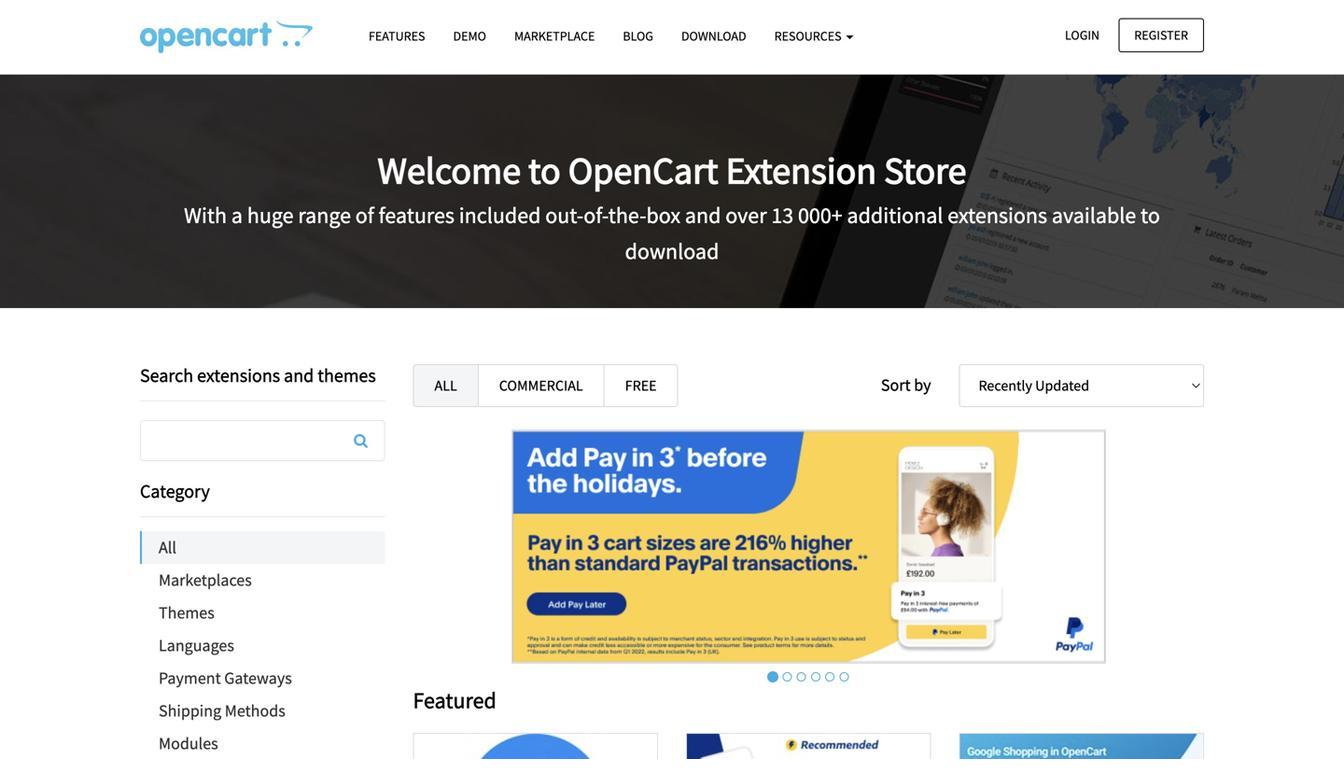 Task type: describe. For each thing, give the bounding box(es) containing it.
marketplaces link
[[140, 564, 385, 597]]

gateways
[[224, 668, 292, 689]]

opencart extensions image
[[140, 20, 313, 53]]

commercial link
[[478, 364, 605, 407]]

category
[[140, 480, 210, 503]]

13
[[772, 201, 794, 229]]

payment gateways
[[159, 668, 292, 689]]

themes
[[159, 602, 215, 623]]

languages link
[[140, 629, 385, 662]]

available
[[1052, 201, 1137, 229]]

by
[[915, 375, 932, 396]]

included
[[459, 201, 541, 229]]

shipping
[[159, 700, 221, 721]]

search image
[[354, 433, 368, 448]]

all for commercial
[[435, 376, 457, 395]]

with
[[184, 201, 227, 229]]

and inside welcome to opencart extension store with a huge range of features included out-of-the-box and over 13 000+ additional extensions available to download
[[685, 201, 721, 229]]

paypal payment gateway image
[[512, 430, 1106, 664]]

resources link
[[761, 20, 868, 52]]

commercial
[[499, 376, 583, 395]]

login
[[1066, 27, 1100, 43]]

a
[[232, 201, 243, 229]]

resources
[[775, 28, 845, 44]]

download
[[625, 237, 720, 265]]

payment
[[159, 668, 221, 689]]

store
[[885, 147, 967, 194]]

extension
[[726, 147, 877, 194]]

0 horizontal spatial to
[[529, 147, 561, 194]]

google shopping for opencart image
[[961, 734, 1204, 759]]

modules link
[[140, 728, 385, 759]]

shipping methods
[[159, 700, 286, 721]]

register
[[1135, 27, 1189, 43]]

all link for commercial
[[413, 364, 479, 407]]

extensions inside welcome to opencart extension store with a huge range of features included out-of-the-box and over 13 000+ additional extensions available to download
[[948, 201, 1048, 229]]

welcome
[[378, 147, 521, 194]]

range
[[298, 201, 351, 229]]

languages
[[159, 635, 234, 656]]

features
[[379, 201, 455, 229]]

marketplace
[[515, 28, 595, 44]]

featured
[[413, 686, 497, 715]]

facebook for opencart image
[[414, 734, 657, 759]]

of
[[356, 201, 374, 229]]



Task type: locate. For each thing, give the bounding box(es) containing it.
1 vertical spatial extensions
[[197, 364, 280, 387]]

to up 'out-'
[[529, 147, 561, 194]]

opencart
[[568, 147, 719, 194]]

additional
[[848, 201, 944, 229]]

1 vertical spatial and
[[284, 364, 314, 387]]

0 horizontal spatial extensions
[[197, 364, 280, 387]]

search extensions and themes
[[140, 364, 376, 387]]

search
[[140, 364, 193, 387]]

shipping methods link
[[140, 695, 385, 728]]

blog
[[623, 28, 654, 44]]

features
[[369, 28, 425, 44]]

0 horizontal spatial all
[[159, 537, 176, 558]]

free link
[[604, 364, 679, 407]]

features link
[[355, 20, 439, 52]]

1 horizontal spatial to
[[1141, 201, 1161, 229]]

download
[[682, 28, 747, 44]]

of-
[[584, 201, 609, 229]]

themes link
[[140, 597, 385, 629]]

extensions right search on the left
[[197, 364, 280, 387]]

blog link
[[609, 20, 668, 52]]

methods
[[225, 700, 286, 721]]

extensions down store
[[948, 201, 1048, 229]]

1 horizontal spatial extensions
[[948, 201, 1048, 229]]

0 vertical spatial all link
[[413, 364, 479, 407]]

1 vertical spatial all
[[159, 537, 176, 558]]

1 horizontal spatial and
[[685, 201, 721, 229]]

demo link
[[439, 20, 501, 52]]

huge
[[247, 201, 294, 229]]

register link
[[1119, 18, 1205, 52]]

login link
[[1050, 18, 1116, 52]]

demo
[[453, 28, 487, 44]]

paypal checkout integration image
[[688, 734, 930, 759]]

0 vertical spatial and
[[685, 201, 721, 229]]

1 vertical spatial all link
[[142, 531, 385, 564]]

out-
[[546, 201, 584, 229]]

over
[[726, 201, 767, 229]]

payment gateways link
[[140, 662, 385, 695]]

marketplaces
[[159, 570, 252, 591]]

0 vertical spatial extensions
[[948, 201, 1048, 229]]

all link for marketplaces
[[142, 531, 385, 564]]

sort by
[[882, 375, 932, 396]]

all
[[435, 376, 457, 395], [159, 537, 176, 558]]

extensions
[[948, 201, 1048, 229], [197, 364, 280, 387]]

1 horizontal spatial all
[[435, 376, 457, 395]]

box
[[647, 201, 681, 229]]

None text field
[[141, 421, 384, 460]]

download link
[[668, 20, 761, 52]]

marketplace link
[[501, 20, 609, 52]]

sort
[[882, 375, 911, 396]]

1 vertical spatial to
[[1141, 201, 1161, 229]]

000+
[[798, 201, 843, 229]]

0 vertical spatial to
[[529, 147, 561, 194]]

the-
[[609, 201, 647, 229]]

to
[[529, 147, 561, 194], [1141, 201, 1161, 229]]

0 horizontal spatial all link
[[142, 531, 385, 564]]

0 vertical spatial all
[[435, 376, 457, 395]]

0 horizontal spatial and
[[284, 364, 314, 387]]

and right box
[[685, 201, 721, 229]]

welcome to opencart extension store with a huge range of features included out-of-the-box and over 13 000+ additional extensions available to download
[[184, 147, 1161, 265]]

and
[[685, 201, 721, 229], [284, 364, 314, 387]]

modules
[[159, 733, 218, 754]]

to right available
[[1141, 201, 1161, 229]]

and left themes
[[284, 364, 314, 387]]

1 horizontal spatial all link
[[413, 364, 479, 407]]

all link
[[413, 364, 479, 407], [142, 531, 385, 564]]

all for marketplaces
[[159, 537, 176, 558]]

free
[[625, 376, 657, 395]]

themes
[[318, 364, 376, 387]]



Task type: vqa. For each thing, say whether or not it's contained in the screenshot.
the good
no



